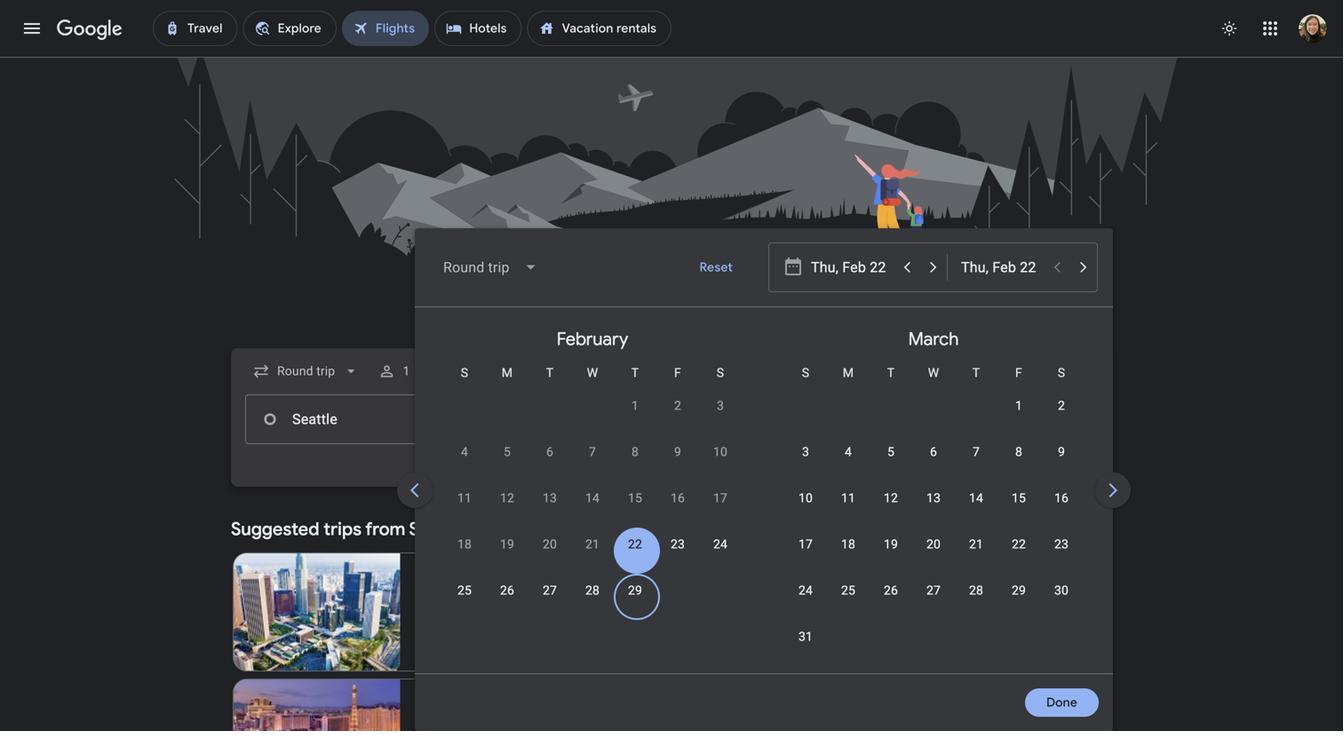 Task type: describe. For each thing, give the bounding box(es) containing it.
Departure text field
[[811, 243, 893, 291]]

thu, mar 28 element
[[969, 582, 984, 600]]

wed, mar 13 element
[[927, 490, 941, 507]]

fri, mar 29 element
[[1012, 582, 1026, 600]]

2 4 button from the left
[[827, 443, 870, 486]]

14 for the thu, mar 14 "element" on the right bottom
[[969, 491, 984, 506]]

m for march
[[843, 366, 854, 380]]

2 14 button from the left
[[955, 490, 998, 532]]

sat, mar 2 element
[[1058, 397, 1065, 415]]

thu, feb 8 element
[[632, 443, 639, 461]]

sat, mar 16 element
[[1055, 490, 1069, 507]]

wed, mar 27 element
[[927, 582, 941, 600]]

2 15 button from the left
[[998, 490, 1040, 532]]

m for february
[[502, 366, 513, 380]]

2 29 button from the left
[[998, 582, 1040, 625]]

los
[[415, 567, 438, 586]]

fri, mar 22 element
[[1012, 536, 1026, 554]]

mon, mar 25 element
[[841, 582, 856, 600]]

17 for sun, mar 17 element
[[799, 537, 813, 552]]

apr inside the los angeles apr 15 – 23
[[415, 587, 435, 602]]

apr 20 – 26
[[415, 713, 480, 728]]

2 20 button from the left
[[912, 536, 955, 578]]

sat, feb 10 element
[[713, 443, 728, 461]]

explore button
[[623, 467, 720, 503]]

destinations
[[1018, 522, 1091, 538]]

thu, mar 21 element
[[969, 536, 984, 554]]

24 for sat, feb 24 element on the bottom right
[[713, 537, 728, 552]]

1 15 button from the left
[[614, 490, 657, 532]]

1 25 button from the left
[[443, 582, 486, 625]]

wed, feb 28 element
[[585, 582, 600, 600]]

main menu image
[[21, 18, 43, 39]]

mon, feb 5 element
[[504, 443, 511, 461]]

8 for thu, feb 8 element
[[632, 445, 639, 459]]

wed, feb 14 element
[[585, 490, 600, 507]]

22 for thu, feb 22, departure date. element
[[628, 537, 642, 552]]

row containing 24
[[785, 574, 1083, 625]]

thu, feb 1 element
[[632, 397, 639, 415]]

1 16 button from the left
[[657, 490, 699, 532]]

16 for sat, mar 16 element
[[1055, 491, 1069, 506]]

february
[[557, 328, 628, 351]]

row containing 4
[[443, 435, 742, 486]]

sat, mar 30 element
[[1055, 582, 1069, 600]]

30
[[1055, 583, 1069, 598]]

1 8 button from the left
[[614, 443, 657, 486]]

2 for march
[[1058, 398, 1065, 413]]

1 horizontal spatial 10 button
[[785, 490, 827, 532]]

2 19 button from the left
[[870, 536, 912, 578]]

february row group
[[422, 315, 763, 666]]

2 11 button from the left
[[827, 490, 870, 532]]

tue, feb 6 element
[[546, 443, 554, 461]]

1 6 button from the left
[[529, 443, 571, 486]]

2 18 button from the left
[[827, 536, 870, 578]]

reset button
[[678, 246, 754, 289]]

f for february
[[674, 366, 681, 380]]

0 horizontal spatial 17 button
[[699, 490, 742, 532]]

2 28 button from the left
[[955, 582, 998, 625]]

25 for 'mon, mar 25' element
[[841, 583, 856, 598]]

7 for wed, feb 7 element
[[589, 445, 596, 459]]

tue, mar 12 element
[[884, 490, 898, 507]]

2 button for march
[[1040, 397, 1083, 440]]

mon, feb 19 element
[[500, 536, 514, 554]]

2 6 button from the left
[[912, 443, 955, 486]]

1 14 button from the left
[[571, 490, 614, 532]]

20 for tue, feb 20 element on the bottom left of the page
[[543, 537, 557, 552]]

7 for thu, mar 7 element
[[973, 445, 980, 459]]

1 20 button from the left
[[529, 536, 571, 578]]

Return text field
[[961, 243, 1043, 291]]

fri, feb 23 element
[[671, 536, 685, 554]]

20 for wed, mar 20 element
[[927, 537, 941, 552]]

fri, feb 2 element
[[674, 397, 682, 415]]

6 for tue, feb 6 element
[[546, 445, 554, 459]]

previous image
[[394, 469, 436, 512]]

thu, mar 7 element
[[973, 443, 980, 461]]

10 for sun, mar 10 element
[[799, 491, 813, 506]]

2 22 button from the left
[[998, 536, 1040, 578]]

2 7 button from the left
[[955, 443, 998, 486]]

sun, mar 31 element
[[799, 628, 813, 646]]

5 for the tue, mar 5 element
[[888, 445, 895, 459]]

w for march
[[928, 366, 939, 380]]

sat, mar 9 element
[[1058, 443, 1065, 461]]

1 vertical spatial 17 button
[[785, 536, 827, 578]]

4 s from the left
[[1058, 366, 1066, 380]]

29 for fri, mar 29 element
[[1012, 583, 1026, 598]]

21 for wed, feb 21 element
[[585, 537, 600, 552]]

2 21 button from the left
[[955, 536, 998, 578]]

tue, feb 13 element
[[543, 490, 557, 507]]

los angeles apr 15 – 23
[[415, 567, 495, 602]]

2 27 button from the left
[[912, 582, 955, 625]]

1 12 button from the left
[[486, 490, 529, 532]]

14 for wed, feb 14 element
[[585, 491, 600, 506]]

1 button for march
[[998, 397, 1040, 440]]

row up fri, feb 9 element
[[614, 382, 742, 440]]

1 vertical spatial 24 button
[[785, 582, 827, 625]]

2 26 button from the left
[[870, 582, 912, 625]]

9 for fri, feb 9 element
[[674, 445, 682, 459]]

2 8 button from the left
[[998, 443, 1040, 486]]

10 for sat, feb 10 element
[[713, 445, 728, 459]]

sat, feb 17 element
[[713, 490, 728, 507]]

1 t from the left
[[546, 366, 554, 380]]

suggested
[[231, 518, 319, 541]]

1 7 button from the left
[[571, 443, 614, 486]]

3 s from the left
[[802, 366, 810, 380]]

1 29 button from the left
[[614, 582, 657, 625]]

19 for mon, feb 19 element
[[500, 537, 514, 552]]

flights
[[599, 253, 744, 316]]

done button
[[1025, 681, 1099, 724]]

Return text field
[[960, 395, 1083, 443]]

row up sat, mar 9 element
[[998, 382, 1083, 440]]

15 – 23
[[438, 587, 480, 602]]

next image
[[1092, 469, 1135, 512]]

2 16 button from the left
[[1040, 490, 1083, 532]]

seattle
[[409, 518, 466, 541]]

fri, mar 15 element
[[1012, 490, 1026, 507]]

3 for sun, mar 3 element on the bottom of page
[[802, 445, 809, 459]]

4 for sun, feb 4 element
[[461, 445, 468, 459]]

wed, feb 21 element
[[585, 536, 600, 554]]

1 21 button from the left
[[571, 536, 614, 578]]

30 button
[[1040, 582, 1083, 625]]

17 for "sat, feb 17" element
[[713, 491, 728, 506]]

8 for fri, mar 8 element
[[1016, 445, 1023, 459]]

change appearance image
[[1208, 7, 1251, 50]]

sat, feb 24 element
[[713, 536, 728, 554]]

done
[[1047, 695, 1078, 711]]

15 for thu, feb 15 element
[[628, 491, 642, 506]]

wed, mar 20 element
[[927, 536, 941, 554]]

row containing 10
[[785, 482, 1083, 532]]

2 apr from the top
[[415, 713, 435, 728]]

wed, mar 6 element
[[930, 443, 937, 461]]

suggested trips from seattle
[[231, 518, 466, 541]]

sun, feb 18 element
[[458, 536, 472, 554]]

0 vertical spatial 10 button
[[699, 443, 742, 486]]

2 for february
[[674, 398, 682, 413]]

2 s from the left
[[717, 366, 724, 380]]

21 for thu, mar 21 element
[[969, 537, 984, 552]]

fri, mar 8 element
[[1016, 443, 1023, 461]]

sun, mar 24 element
[[799, 582, 813, 600]]

tue, mar 5 element
[[888, 443, 895, 461]]



Task type: locate. For each thing, give the bounding box(es) containing it.
24 right fri, feb 23 element
[[713, 537, 728, 552]]

6 inside march row group
[[930, 445, 937, 459]]

w inside march row group
[[928, 366, 939, 380]]

3 button
[[699, 397, 742, 440], [785, 443, 827, 486]]

tue, mar 26 element
[[884, 582, 898, 600]]

24 button up 31
[[785, 582, 827, 625]]

9 button
[[657, 443, 699, 486], [1040, 443, 1083, 486]]

7 inside march row group
[[973, 445, 980, 459]]

0 horizontal spatial 28
[[585, 583, 600, 598]]

2 15 from the left
[[1012, 491, 1026, 506]]

2 9 button from the left
[[1040, 443, 1083, 486]]

24 button
[[699, 536, 742, 578], [785, 582, 827, 625]]

0 horizontal spatial 16
[[671, 491, 685, 506]]

7
[[589, 445, 596, 459], [973, 445, 980, 459]]

2 2 button from the left
[[1040, 397, 1083, 440]]

2 23 button from the left
[[1040, 536, 1083, 578]]

0 horizontal spatial 14 button
[[571, 490, 614, 532]]

8 right wed, feb 7 element
[[632, 445, 639, 459]]

w
[[587, 366, 598, 380], [928, 366, 939, 380]]

11 button up sun, feb 18 "element"
[[443, 490, 486, 532]]

13 button
[[529, 490, 571, 532], [912, 490, 955, 532]]

28 right tue, feb 27 element at the bottom
[[585, 583, 600, 598]]

w down "march"
[[928, 366, 939, 380]]

14
[[585, 491, 600, 506], [969, 491, 984, 506]]

1 7 from the left
[[589, 445, 596, 459]]

10 button up "sat, feb 17" element
[[699, 443, 742, 486]]

6 button
[[529, 443, 571, 486], [912, 443, 955, 486]]

12 for tue, mar 12 element
[[884, 491, 898, 506]]

t up return text box
[[973, 366, 980, 380]]

grid
[[422, 315, 1343, 684]]

28 button right tue, feb 27 element at the bottom
[[571, 582, 614, 625]]

2 inside march row group
[[1058, 398, 1065, 413]]

2 button for february
[[657, 397, 699, 440]]

3 button inside march row group
[[785, 443, 827, 486]]

1 s from the left
[[461, 366, 468, 380]]

row up the wed, mar 27 element
[[785, 528, 1083, 578]]

12 inside february row group
[[500, 491, 514, 506]]

sun, feb 11 element
[[458, 490, 472, 507]]

19 button up tue, mar 26 element
[[870, 536, 912, 578]]

0 horizontal spatial 17
[[713, 491, 728, 506]]

3 for sat, feb 3 'element'
[[717, 398, 724, 413]]

2 12 from the left
[[884, 491, 898, 506]]

15 for 'fri, mar 15' element on the right
[[1012, 491, 1026, 506]]

31
[[799, 630, 813, 644]]

2 13 from the left
[[927, 491, 941, 506]]

20 – 26
[[438, 713, 480, 728]]

14 button up thu, mar 21 element
[[955, 490, 998, 532]]

tue, feb 20 element
[[543, 536, 557, 554]]

explore inside flight "search field"
[[662, 477, 706, 493]]

7 right wed, mar 6 element
[[973, 445, 980, 459]]

1 horizontal spatial 27 button
[[912, 582, 955, 625]]

thu, feb 29 element
[[628, 582, 642, 600]]

20 left wed, feb 21 element
[[543, 537, 557, 552]]

1 horizontal spatial 7 button
[[955, 443, 998, 486]]

1 28 button from the left
[[571, 582, 614, 625]]

1 13 button from the left
[[529, 490, 571, 532]]

2 f from the left
[[1016, 366, 1023, 380]]

23 inside march row group
[[1055, 537, 1069, 552]]

1 vertical spatial 24
[[799, 583, 813, 598]]

1 19 from the left
[[500, 537, 514, 552]]

7 right tue, feb 6 element
[[589, 445, 596, 459]]

27 button right tue, mar 26 element
[[912, 582, 955, 625]]

20 button
[[529, 536, 571, 578], [912, 536, 955, 578]]

explore destinations button
[[950, 515, 1112, 544]]

2 w from the left
[[928, 366, 939, 380]]

1 21 from the left
[[585, 537, 600, 552]]

21 left fri, mar 22 "element"
[[969, 537, 984, 552]]

1 horizontal spatial 2
[[1058, 398, 1065, 413]]

0 horizontal spatial 6
[[546, 445, 554, 459]]

1 4 button from the left
[[443, 443, 486, 486]]

8 down return text box
[[1016, 445, 1023, 459]]

2 inside february row group
[[674, 398, 682, 413]]

5 inside march row group
[[888, 445, 895, 459]]

20
[[543, 537, 557, 552], [927, 537, 941, 552]]

2 9 from the left
[[1058, 445, 1065, 459]]

15 button up thu, feb 22, departure date. element
[[614, 490, 657, 532]]

18
[[458, 537, 472, 552], [841, 537, 856, 552]]

10
[[713, 445, 728, 459], [799, 491, 813, 506]]

2 29 from the left
[[1012, 583, 1026, 598]]

1 horizontal spatial 26 button
[[870, 582, 912, 625]]

4
[[461, 445, 468, 459], [845, 445, 852, 459]]

m inside february row group
[[502, 366, 513, 380]]

0 horizontal spatial 1 button
[[614, 397, 657, 440]]

27
[[543, 583, 557, 598], [927, 583, 941, 598]]

1 horizontal spatial 13 button
[[912, 490, 955, 532]]

thu, mar 14 element
[[969, 490, 984, 507]]

row up "wed, mar 13" element
[[785, 435, 1083, 486]]

0 horizontal spatial 6 button
[[529, 443, 571, 486]]

1 apr from the top
[[415, 587, 435, 602]]

9 button inside march row group
[[1040, 443, 1083, 486]]

tue, feb 27 element
[[543, 582, 557, 600]]

18 button up 'mon, mar 25' element
[[827, 536, 870, 578]]

wed, feb 7 element
[[589, 443, 596, 461]]

5
[[504, 445, 511, 459], [888, 445, 895, 459]]

25 left tue, mar 26 element
[[841, 583, 856, 598]]

12
[[500, 491, 514, 506], [884, 491, 898, 506]]

m up mon, mar 4 element
[[843, 366, 854, 380]]

1 11 from the left
[[458, 491, 472, 506]]

26 inside march row group
[[884, 583, 898, 598]]

row containing 25
[[443, 574, 657, 625]]

mon, feb 26 element
[[500, 582, 514, 600]]

explore for explore
[[662, 477, 706, 493]]

17 inside march row group
[[799, 537, 813, 552]]

12 inside march row group
[[884, 491, 898, 506]]

6 right the tue, mar 5 element
[[930, 445, 937, 459]]

0 horizontal spatial 27 button
[[529, 582, 571, 625]]

15 right wed, feb 14 element
[[628, 491, 642, 506]]

m up mon, feb 5 element
[[502, 366, 513, 380]]

1 horizontal spatial 18 button
[[827, 536, 870, 578]]

1 inside march row group
[[1016, 398, 1023, 413]]

las
[[415, 693, 437, 712]]

17 button up sat, feb 24 element on the bottom right
[[699, 490, 742, 532]]

27 button
[[529, 582, 571, 625], [912, 582, 955, 625]]

1 11 button from the left
[[443, 490, 486, 532]]

16 button
[[657, 490, 699, 532], [1040, 490, 1083, 532]]

fri, mar 1 element
[[1016, 397, 1023, 415]]

row down wed, mar 20 element
[[785, 574, 1083, 625]]

11 up seattle
[[458, 491, 472, 506]]

1 19 button from the left
[[486, 536, 529, 578]]

20 left thu, mar 21 element
[[927, 537, 941, 552]]

29 for thu, feb 29 element
[[628, 583, 642, 598]]

22 for fri, mar 22 "element"
[[1012, 537, 1026, 552]]

26 button right 'mon, mar 25' element
[[870, 582, 912, 625]]

march
[[909, 328, 959, 351]]

24 inside february row group
[[713, 537, 728, 552]]

8 inside february row group
[[632, 445, 639, 459]]

22 left fri, feb 23 element
[[628, 537, 642, 552]]

f inside row group
[[674, 366, 681, 380]]

0 horizontal spatial 18 button
[[443, 536, 486, 578]]

1 horizontal spatial 24 button
[[785, 582, 827, 625]]

9 for sat, mar 9 element
[[1058, 445, 1065, 459]]

0 horizontal spatial 15 button
[[614, 490, 657, 532]]

19 for the tue, mar 19 element
[[884, 537, 898, 552]]

4 button up sun, feb 11 element
[[443, 443, 486, 486]]

18 button
[[443, 536, 486, 578], [827, 536, 870, 578]]

f
[[674, 366, 681, 380], [1016, 366, 1023, 380]]

18 up angeles
[[458, 537, 472, 552]]

6 inside february row group
[[546, 445, 554, 459]]

7 button
[[571, 443, 614, 486], [955, 443, 998, 486]]

explore down fri, feb 9 element
[[662, 477, 706, 493]]

8 inside march row group
[[1016, 445, 1023, 459]]

mon, mar 4 element
[[845, 443, 852, 461]]

1 horizontal spatial 26
[[884, 583, 898, 598]]

0 horizontal spatial 16 button
[[657, 490, 699, 532]]

16 button up sat, mar 23 element
[[1040, 490, 1083, 532]]

1 vertical spatial 10
[[799, 491, 813, 506]]

1 horizontal spatial 1 button
[[998, 397, 1040, 440]]

0 horizontal spatial 4
[[461, 445, 468, 459]]

25 inside march row group
[[841, 583, 856, 598]]

1 13 from the left
[[543, 491, 557, 506]]

2 20 from the left
[[927, 537, 941, 552]]

trips
[[324, 518, 362, 541]]

1 26 button from the left
[[486, 582, 529, 625]]

0 horizontal spatial 3 button
[[699, 397, 742, 440]]

22 inside february row group
[[628, 537, 642, 552]]

row up wed, feb 14 element
[[443, 435, 742, 486]]

w for february
[[587, 366, 598, 380]]

1 inside february row group
[[632, 398, 639, 413]]

25 button left tue, mar 26 element
[[827, 582, 870, 625]]

suggested trips from seattle region
[[231, 508, 1112, 731]]

1 horizontal spatial 13
[[927, 491, 941, 506]]

21 inside march row group
[[969, 537, 984, 552]]

0 vertical spatial 24
[[713, 537, 728, 552]]

4 t from the left
[[973, 366, 980, 380]]

s up sun, mar 3 element on the bottom of page
[[802, 366, 810, 380]]

29 button right wed, feb 28 element
[[614, 582, 657, 625]]

2 t from the left
[[631, 366, 639, 380]]

15 inside february row group
[[628, 491, 642, 506]]

0 horizontal spatial 10 button
[[699, 443, 742, 486]]

14 inside february row group
[[585, 491, 600, 506]]

t up the tue, mar 5 element
[[887, 366, 895, 380]]

24 left 'mon, mar 25' element
[[799, 583, 813, 598]]

1 f from the left
[[674, 366, 681, 380]]

2
[[674, 398, 682, 413], [1058, 398, 1065, 413]]

row
[[614, 382, 742, 440], [998, 382, 1083, 440], [443, 435, 742, 486], [785, 435, 1083, 486], [443, 482, 742, 532], [785, 482, 1083, 532], [443, 528, 742, 578], [785, 528, 1083, 578], [443, 574, 657, 625], [785, 574, 1083, 625]]

2 27 from the left
[[927, 583, 941, 598]]

9 inside february row group
[[674, 445, 682, 459]]

t
[[546, 366, 554, 380], [631, 366, 639, 380], [887, 366, 895, 380], [973, 366, 980, 380]]

18 inside march row group
[[841, 537, 856, 552]]

1 horizontal spatial 5
[[888, 445, 895, 459]]

13
[[543, 491, 557, 506], [927, 491, 941, 506]]

0 horizontal spatial explore
[[662, 477, 706, 493]]

2 4 from the left
[[845, 445, 852, 459]]

9 right fri, mar 8 element
[[1058, 445, 1065, 459]]

2 12 button from the left
[[870, 490, 912, 532]]

explore
[[662, 477, 706, 493], [971, 522, 1015, 538]]

26 button inside february row group
[[486, 582, 529, 625]]

23 button inside february row group
[[657, 536, 699, 578]]

s
[[461, 366, 468, 380], [717, 366, 724, 380], [802, 366, 810, 380], [1058, 366, 1066, 380]]

12 button up mon, feb 19 element
[[486, 490, 529, 532]]

0 vertical spatial 3
[[717, 398, 724, 413]]

1 horizontal spatial 16
[[1055, 491, 1069, 506]]

15
[[628, 491, 642, 506], [1012, 491, 1026, 506]]

1 horizontal spatial 6
[[930, 445, 937, 459]]

3 button up sat, feb 10 element
[[699, 397, 742, 440]]

23 inside february row group
[[671, 537, 685, 552]]

2 26 from the left
[[884, 583, 898, 598]]

s up sat, mar 2 element
[[1058, 366, 1066, 380]]

0 horizontal spatial 20 button
[[529, 536, 571, 578]]

2 1 button from the left
[[998, 397, 1040, 440]]

1 horizontal spatial 11
[[841, 491, 856, 506]]

1 6 from the left
[[546, 445, 554, 459]]

1 button
[[371, 350, 442, 393]]

14 button
[[571, 490, 614, 532], [955, 490, 998, 532]]

21
[[585, 537, 600, 552], [969, 537, 984, 552]]

apr
[[415, 587, 435, 602], [415, 713, 435, 728]]

28 inside february row group
[[585, 583, 600, 598]]

20 inside february row group
[[543, 537, 557, 552]]

1 18 from the left
[[458, 537, 472, 552]]

5 button up tue, mar 12 element
[[870, 443, 912, 486]]

1 horizontal spatial 1
[[632, 398, 639, 413]]

0 horizontal spatial 11
[[458, 491, 472, 506]]

1 4 from the left
[[461, 445, 468, 459]]

25 button
[[443, 582, 486, 625], [827, 582, 870, 625]]

23 left sat, feb 24 element on the bottom right
[[671, 537, 685, 552]]

2 m from the left
[[843, 366, 854, 380]]

0 horizontal spatial 12
[[500, 491, 514, 506]]

1 for february
[[632, 398, 639, 413]]

1 5 from the left
[[504, 445, 511, 459]]

13 inside march row group
[[927, 491, 941, 506]]

0 horizontal spatial 19
[[500, 537, 514, 552]]

29 inside february row group
[[628, 583, 642, 598]]

s right 1 popup button
[[461, 366, 468, 380]]

1 horizontal spatial 3 button
[[785, 443, 827, 486]]

29
[[628, 583, 642, 598], [1012, 583, 1026, 598]]

26 for mon, feb 26 "element"
[[500, 583, 514, 598]]

11 inside march row group
[[841, 491, 856, 506]]

1 horizontal spatial 21 button
[[955, 536, 998, 578]]

m inside row group
[[843, 366, 854, 380]]

2 13 button from the left
[[912, 490, 955, 532]]

1 horizontal spatial 14
[[969, 491, 984, 506]]

1 horizontal spatial 19 button
[[870, 536, 912, 578]]

t up thu, feb 1 element
[[631, 366, 639, 380]]

0 horizontal spatial 8 button
[[614, 443, 657, 486]]

22 left sat, mar 23 element
[[1012, 537, 1026, 552]]

17 button
[[699, 490, 742, 532], [785, 536, 827, 578]]

15 up explore destinations
[[1012, 491, 1026, 506]]

23
[[671, 537, 685, 552], [1055, 537, 1069, 552]]

20 button up tue, feb 27 element at the bottom
[[529, 536, 571, 578]]

0 vertical spatial 3 button
[[699, 397, 742, 440]]

0 horizontal spatial 28 button
[[571, 582, 614, 625]]

16 inside february row group
[[671, 491, 685, 506]]

las vegas
[[415, 693, 480, 712]]

1 9 from the left
[[674, 445, 682, 459]]

9 button up fri, feb 16 element
[[657, 443, 699, 486]]

4 inside february row group
[[461, 445, 468, 459]]

1 16 from the left
[[671, 491, 685, 506]]

7 button up the thu, mar 14 "element" on the right bottom
[[955, 443, 998, 486]]

1 26 from the left
[[500, 583, 514, 598]]

23 button
[[657, 536, 699, 578], [1040, 536, 1083, 578]]

reset
[[700, 259, 733, 275]]

8 button
[[614, 443, 657, 486], [998, 443, 1040, 486]]

grid containing february
[[422, 315, 1343, 684]]

15 button
[[614, 490, 657, 532], [998, 490, 1040, 532]]

19 inside march row group
[[884, 537, 898, 552]]

mon, feb 12 element
[[500, 490, 514, 507]]

0 horizontal spatial 19 button
[[486, 536, 529, 578]]

27 button left wed, feb 28 element
[[529, 582, 571, 625]]

0 horizontal spatial 1
[[403, 364, 410, 379]]

5 button
[[486, 443, 529, 486], [870, 443, 912, 486]]

sun, mar 17 element
[[799, 536, 813, 554]]

13 button up wed, mar 20 element
[[912, 490, 955, 532]]

1 horizontal spatial 6 button
[[912, 443, 955, 486]]

5 for mon, feb 5 element
[[504, 445, 511, 459]]

1 25 from the left
[[458, 583, 472, 598]]

13 inside february row group
[[543, 491, 557, 506]]

1 9 button from the left
[[657, 443, 699, 486]]

28 for wed, feb 28 element
[[585, 583, 600, 598]]

1 2 button from the left
[[657, 397, 699, 440]]

12 button
[[486, 490, 529, 532], [870, 490, 912, 532]]

1 2 from the left
[[674, 398, 682, 413]]

17
[[713, 491, 728, 506], [799, 537, 813, 552]]

9 button inside february row group
[[657, 443, 699, 486]]

1 23 from the left
[[671, 537, 685, 552]]

21 inside february row group
[[585, 537, 600, 552]]

0 horizontal spatial 26
[[500, 583, 514, 598]]

2 7 from the left
[[973, 445, 980, 459]]

19 button
[[486, 536, 529, 578], [870, 536, 912, 578]]

0 horizontal spatial 29
[[628, 583, 642, 598]]

row containing 11
[[443, 482, 742, 532]]

0 horizontal spatial 3
[[717, 398, 724, 413]]

7 inside february row group
[[589, 445, 596, 459]]

25 inside february row group
[[458, 583, 472, 598]]

8
[[632, 445, 639, 459], [1016, 445, 1023, 459]]

3 inside february row group
[[717, 398, 724, 413]]

0 horizontal spatial 29 button
[[614, 582, 657, 625]]

5 left tue, feb 6 element
[[504, 445, 511, 459]]

0 horizontal spatial 26 button
[[486, 582, 529, 625]]

13 for tue, feb 13 element
[[543, 491, 557, 506]]

12 right sun, feb 11 element
[[500, 491, 514, 506]]

25
[[458, 583, 472, 598], [841, 583, 856, 598]]

1 23 button from the left
[[657, 536, 699, 578]]

1 29 from the left
[[628, 583, 642, 598]]

10 inside february row group
[[713, 445, 728, 459]]

0 horizontal spatial 13 button
[[529, 490, 571, 532]]

2 25 from the left
[[841, 583, 856, 598]]

7 button up wed, feb 14 element
[[571, 443, 614, 486]]

21 button up wed, feb 28 element
[[571, 536, 614, 578]]

sat, mar 23 element
[[1055, 536, 1069, 554]]

24 button right fri, feb 23 element
[[699, 536, 742, 578]]

mon, mar 11 element
[[841, 490, 856, 507]]

6
[[546, 445, 554, 459], [930, 445, 937, 459]]

1 horizontal spatial 17 button
[[785, 536, 827, 578]]

1 14 from the left
[[585, 491, 600, 506]]

s up sat, feb 3 'element'
[[717, 366, 724, 380]]

16 left "sat, feb 17" element
[[671, 491, 685, 506]]

1 horizontal spatial 23
[[1055, 537, 1069, 552]]

row up wed, mar 20 element
[[785, 482, 1083, 532]]

row up wed, feb 28 element
[[443, 528, 742, 578]]

0 vertical spatial 17
[[713, 491, 728, 506]]

1 22 from the left
[[628, 537, 642, 552]]

18 for mon, mar 18 element
[[841, 537, 856, 552]]

27 inside march row group
[[927, 583, 941, 598]]

1 horizontal spatial 28
[[969, 583, 984, 598]]

22 button
[[614, 536, 657, 578], [998, 536, 1040, 578]]

2 14 from the left
[[969, 491, 984, 506]]

6 button up tue, feb 13 element
[[529, 443, 571, 486]]

18 button inside february row group
[[443, 536, 486, 578]]

0 horizontal spatial 21
[[585, 537, 600, 552]]

1 m from the left
[[502, 366, 513, 380]]

1 horizontal spatial 3
[[802, 445, 809, 459]]

1 horizontal spatial 12
[[884, 491, 898, 506]]

1 27 from the left
[[543, 583, 557, 598]]

10 button
[[699, 443, 742, 486], [785, 490, 827, 532]]

18 for sun, feb 18 "element"
[[458, 537, 472, 552]]

1 button up thu, feb 8 element
[[614, 397, 657, 440]]

3 t from the left
[[887, 366, 895, 380]]

1 5 button from the left
[[486, 443, 529, 486]]

1 for march
[[1016, 398, 1023, 413]]

19 inside february row group
[[500, 537, 514, 552]]

13 for "wed, mar 13" element
[[927, 491, 941, 506]]

28 for thu, mar 28 'element'
[[969, 583, 984, 598]]

24 for sun, mar 24 element
[[799, 583, 813, 598]]

0 horizontal spatial 27
[[543, 583, 557, 598]]

0 horizontal spatial 22
[[628, 537, 642, 552]]

14 right tue, feb 13 element
[[585, 491, 600, 506]]

21 button
[[571, 536, 614, 578], [955, 536, 998, 578]]

18 inside february row group
[[458, 537, 472, 552]]

sun, mar 10 element
[[799, 490, 813, 507]]

row down tue, feb 20 element on the bottom left of the page
[[443, 574, 657, 625]]

1
[[403, 364, 410, 379], [632, 398, 639, 413], [1016, 398, 1023, 413]]

1 horizontal spatial 21
[[969, 537, 984, 552]]

2 23 from the left
[[1055, 537, 1069, 552]]

1 horizontal spatial 16 button
[[1040, 490, 1083, 532]]

2 button
[[657, 397, 699, 440], [1040, 397, 1083, 440]]

19
[[500, 537, 514, 552], [884, 537, 898, 552]]

14 inside march row group
[[969, 491, 984, 506]]

12 right mon, mar 11 element
[[884, 491, 898, 506]]

24 inside march row group
[[799, 583, 813, 598]]

explore for explore destinations
[[971, 522, 1015, 538]]

20 button up the wed, mar 27 element
[[912, 536, 955, 578]]

row group
[[1104, 315, 1343, 666]]

11 inside february row group
[[458, 491, 472, 506]]

27 for the wed, mar 27 element
[[927, 583, 941, 598]]

thu, feb 15 element
[[628, 490, 642, 507]]

28 inside march row group
[[969, 583, 984, 598]]

12 for mon, feb 12 element
[[500, 491, 514, 506]]

explore destinations
[[971, 522, 1091, 538]]

23 for sat, mar 23 element
[[1055, 537, 1069, 552]]

2 22 from the left
[[1012, 537, 1026, 552]]

1 22 button from the left
[[614, 536, 657, 578]]

mon, mar 18 element
[[841, 536, 856, 554]]

w down february
[[587, 366, 598, 380]]

1 27 button from the left
[[529, 582, 571, 625]]

sun, feb 25 element
[[458, 582, 472, 600]]

1 20 from the left
[[543, 537, 557, 552]]

1 horizontal spatial 14 button
[[955, 490, 998, 532]]

thu, feb 22, departure date. element
[[628, 536, 642, 554]]

17 inside february row group
[[713, 491, 728, 506]]

Flight search field
[[217, 228, 1343, 731]]

1 horizontal spatial m
[[843, 366, 854, 380]]

3 inside march row group
[[802, 445, 809, 459]]

2 2 from the left
[[1058, 398, 1065, 413]]

from
[[365, 518, 405, 541]]

1 inside popup button
[[403, 364, 410, 379]]

1 vertical spatial 17
[[799, 537, 813, 552]]

0 horizontal spatial 7
[[589, 445, 596, 459]]

0 horizontal spatial 20
[[543, 537, 557, 552]]

15 button up fri, mar 22 "element"
[[998, 490, 1040, 532]]

22 button up fri, mar 29 element
[[998, 536, 1040, 578]]

19 left tue, feb 20 element on the bottom left of the page
[[500, 537, 514, 552]]

11 for mon, mar 11 element
[[841, 491, 856, 506]]

row containing 18
[[443, 528, 742, 578]]

2 25 button from the left
[[827, 582, 870, 625]]

19 right mon, mar 18 element
[[884, 537, 898, 552]]

0 vertical spatial 24 button
[[699, 536, 742, 578]]

1 horizontal spatial 17
[[799, 537, 813, 552]]

0 horizontal spatial 23
[[671, 537, 685, 552]]

row containing 17
[[785, 528, 1083, 578]]

grid inside flight "search field"
[[422, 315, 1343, 684]]

22 inside march row group
[[1012, 537, 1026, 552]]

26
[[500, 583, 514, 598], [884, 583, 898, 598]]

11
[[458, 491, 472, 506], [841, 491, 856, 506]]

sun, mar 3 element
[[802, 443, 809, 461]]

23 for fri, feb 23 element
[[671, 537, 685, 552]]

29 button
[[614, 582, 657, 625], [998, 582, 1040, 625]]

9
[[674, 445, 682, 459], [1058, 445, 1065, 459]]

0 horizontal spatial w
[[587, 366, 598, 380]]

25 button left mon, feb 26 "element"
[[443, 582, 486, 625]]

4 left mon, feb 5 element
[[461, 445, 468, 459]]

row containing 3
[[785, 435, 1083, 486]]

2 8 from the left
[[1016, 445, 1023, 459]]

1 button
[[614, 397, 657, 440], [998, 397, 1040, 440]]

m
[[502, 366, 513, 380], [843, 366, 854, 380]]

23 right fri, mar 22 "element"
[[1055, 537, 1069, 552]]

1 horizontal spatial 4
[[845, 445, 852, 459]]

1 18 button from the left
[[443, 536, 486, 578]]

2 right fri, mar 1 element
[[1058, 398, 1065, 413]]

0 horizontal spatial 2 button
[[657, 397, 699, 440]]

27 inside february row group
[[543, 583, 557, 598]]

16 inside march row group
[[1055, 491, 1069, 506]]

10 inside march row group
[[799, 491, 813, 506]]

12 button up the tue, mar 19 element
[[870, 490, 912, 532]]

3 button up sun, mar 10 element
[[785, 443, 827, 486]]

16
[[671, 491, 685, 506], [1055, 491, 1069, 506]]

4 inside march row group
[[845, 445, 852, 459]]

2 21 from the left
[[969, 537, 984, 552]]

None field
[[429, 246, 552, 289], [245, 355, 367, 387], [429, 246, 552, 289], [245, 355, 367, 387]]

sun, feb 4 element
[[461, 443, 468, 461]]

26 button
[[486, 582, 529, 625], [870, 582, 912, 625]]

17 left mon, mar 18 element
[[799, 537, 813, 552]]

10 button up sun, mar 17 element
[[785, 490, 827, 532]]

2 5 from the left
[[888, 445, 895, 459]]

16 for fri, feb 16 element
[[671, 491, 685, 506]]

0 horizontal spatial 9 button
[[657, 443, 699, 486]]

26 for tue, mar 26 element
[[884, 583, 898, 598]]

2 left sat, feb 3 'element'
[[674, 398, 682, 413]]

28
[[585, 583, 600, 598], [969, 583, 984, 598]]

9 inside march row group
[[1058, 445, 1065, 459]]

1 horizontal spatial 27
[[927, 583, 941, 598]]

0 horizontal spatial 18
[[458, 537, 472, 552]]

11 button
[[443, 490, 486, 532], [827, 490, 870, 532]]

1 horizontal spatial 20 button
[[912, 536, 955, 578]]

explore inside suggested trips from seattle region
[[971, 522, 1015, 538]]

f for march
[[1016, 366, 1023, 380]]

3 button inside february row group
[[699, 397, 742, 440]]

t up tue, feb 6 element
[[546, 366, 554, 380]]

1 horizontal spatial 29 button
[[998, 582, 1040, 625]]

23 button inside march row group
[[1040, 536, 1083, 578]]

1 w from the left
[[587, 366, 598, 380]]

1 horizontal spatial 20
[[927, 537, 941, 552]]

28 button
[[571, 582, 614, 625], [955, 582, 998, 625]]

1 horizontal spatial 29
[[1012, 583, 1026, 598]]

0 vertical spatial 17 button
[[699, 490, 742, 532]]

4 button
[[443, 443, 486, 486], [827, 443, 870, 486]]

3 right fri, feb 2 element
[[717, 398, 724, 413]]

31 button
[[785, 628, 827, 671]]

5 button up mon, feb 12 element
[[486, 443, 529, 486]]

1 horizontal spatial w
[[928, 366, 939, 380]]

1 horizontal spatial 24
[[799, 583, 813, 598]]

4 for mon, mar 4 element
[[845, 445, 852, 459]]

29 left 30
[[1012, 583, 1026, 598]]

1 vertical spatial 10 button
[[785, 490, 827, 532]]

19 button up mon, feb 26 "element"
[[486, 536, 529, 578]]

tue, mar 19 element
[[884, 536, 898, 554]]

angeles
[[441, 567, 495, 586]]

3
[[717, 398, 724, 413], [802, 445, 809, 459]]

2 16 from the left
[[1055, 491, 1069, 506]]

26 inside february row group
[[500, 583, 514, 598]]

2 6 from the left
[[930, 445, 937, 459]]

26 right 'mon, mar 25' element
[[884, 583, 898, 598]]

15 inside march row group
[[1012, 491, 1026, 506]]

vegas
[[440, 693, 480, 712]]

0 horizontal spatial m
[[502, 366, 513, 380]]

26 button left tue, feb 27 element at the bottom
[[486, 582, 529, 625]]

1 horizontal spatial 25
[[841, 583, 856, 598]]

1 horizontal spatial 2 button
[[1040, 397, 1083, 440]]

fri, feb 16 element
[[671, 490, 685, 507]]

27 for tue, feb 27 element at the bottom
[[543, 583, 557, 598]]

0 horizontal spatial 23 button
[[657, 536, 699, 578]]

1 vertical spatial explore
[[971, 522, 1015, 538]]

f inside march row group
[[1016, 366, 1023, 380]]

10 left mon, mar 11 element
[[799, 491, 813, 506]]

0 horizontal spatial 13
[[543, 491, 557, 506]]

11 for sun, feb 11 element
[[458, 491, 472, 506]]

1 horizontal spatial 9
[[1058, 445, 1065, 459]]

2 19 from the left
[[884, 537, 898, 552]]

6 for wed, mar 6 element
[[930, 445, 937, 459]]

23 button up 30
[[1040, 536, 1083, 578]]

2 5 button from the left
[[870, 443, 912, 486]]

5 inside february row group
[[504, 445, 511, 459]]

sat, feb 3 element
[[717, 397, 724, 415]]

10 right fri, feb 9 element
[[713, 445, 728, 459]]

0 horizontal spatial 12 button
[[486, 490, 529, 532]]

0 vertical spatial explore
[[662, 477, 706, 493]]

1 horizontal spatial 22
[[1012, 537, 1026, 552]]

2 button up fri, feb 9 element
[[657, 397, 699, 440]]

1 button for february
[[614, 397, 657, 440]]

24
[[713, 537, 728, 552], [799, 583, 813, 598]]

25 for sun, feb 25 element at the left bottom
[[458, 583, 472, 598]]

20 inside march row group
[[927, 537, 941, 552]]

29 inside march row group
[[1012, 583, 1026, 598]]

1 12 from the left
[[500, 491, 514, 506]]

march row group
[[763, 315, 1104, 671]]

22
[[628, 537, 642, 552], [1012, 537, 1026, 552]]

26 right angeles
[[500, 583, 514, 598]]

w inside february row group
[[587, 366, 598, 380]]

row up wed, feb 21 element
[[443, 482, 742, 532]]

None text field
[[245, 394, 496, 444]]

fri, feb 9 element
[[674, 443, 682, 461]]



Task type: vqa. For each thing, say whether or not it's contained in the screenshot.
track
no



